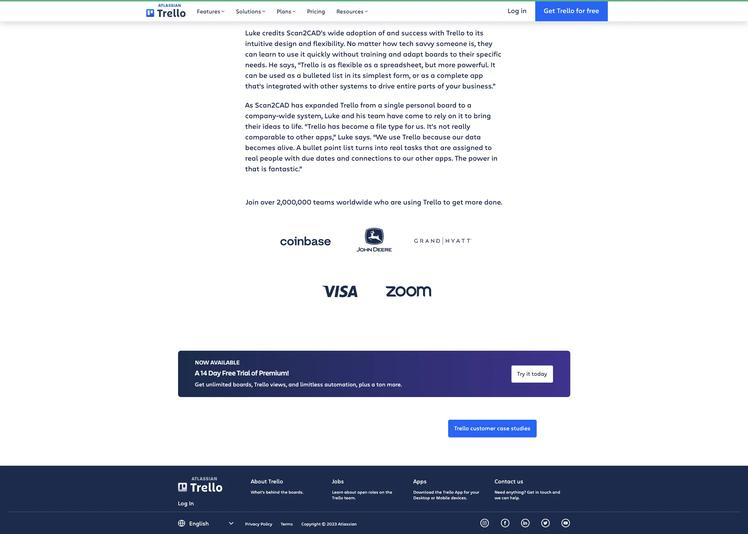 Task type: vqa. For each thing, say whether or not it's contained in the screenshot.


Task type: locate. For each thing, give the bounding box(es) containing it.
team
[[368, 111, 385, 120]]

it left quickly
[[300, 49, 305, 59]]

0 vertical spatial or
[[412, 70, 419, 80]]

and
[[387, 28, 400, 38], [299, 39, 311, 48], [388, 49, 401, 59], [341, 111, 354, 120], [337, 153, 350, 163], [288, 381, 299, 388], [553, 489, 560, 495]]

has up system,
[[291, 100, 303, 110]]

trello left team.
[[332, 495, 343, 501]]

2 the from the left
[[386, 489, 392, 495]]

not
[[439, 121, 450, 131]]

real right into
[[390, 143, 403, 152]]

as down training
[[364, 60, 372, 69]]

list right point
[[343, 143, 354, 152]]

can
[[245, 49, 257, 59], [245, 70, 257, 80], [502, 495, 509, 501]]

to up really
[[465, 111, 472, 120]]

but
[[425, 60, 436, 69]]

its up systems
[[353, 70, 361, 80]]

its up "they"
[[475, 28, 484, 38]]

1 vertical spatial are
[[391, 197, 401, 207]]

0 horizontal spatial has
[[291, 100, 303, 110]]

our down really
[[452, 132, 463, 142]]

and down point
[[337, 153, 350, 163]]

for left us.
[[405, 121, 414, 131]]

linkedin image
[[523, 521, 528, 525]]

on right roles
[[379, 489, 384, 495]]

success
[[401, 28, 427, 38]]

other up bullet
[[296, 132, 314, 142]]

has
[[291, 100, 303, 110], [328, 121, 340, 131]]

0 vertical spatial it
[[300, 49, 305, 59]]

team.
[[344, 495, 356, 501]]

someone
[[436, 39, 467, 48]]

turns
[[356, 143, 373, 152]]

of right parts
[[437, 81, 444, 91]]

to down "someone"
[[450, 49, 457, 59]]

can up that's
[[245, 70, 257, 80]]

1 horizontal spatial other
[[320, 81, 338, 91]]

with down bulleted at the left top
[[303, 81, 318, 91]]

trello up what's behind the boards.
[[268, 478, 283, 485]]

2 horizontal spatial the
[[435, 489, 442, 495]]

1 vertical spatial your
[[471, 489, 479, 495]]

with
[[429, 28, 445, 38], [303, 81, 318, 91], [285, 153, 300, 163]]

it inside as scan2cad has expanded trello from a single personal board to a company-wide system, luke and his team have come to rely on it to bring their ideas to life. "trello has become a file type for us. it's not really comparable to other apps," luke says. "we use trello because our data becomes alive. a bullet point list turns into real tasks that are assigned to real people with due dates and connections to our other apps. the power in that is fantastic."
[[458, 111, 463, 120]]

solutions
[[236, 7, 261, 15]]

trello down "premium!"
[[254, 381, 269, 388]]

1 horizontal spatial more
[[465, 197, 482, 207]]

pricing link
[[301, 0, 331, 21]]

download the trello app for your desktop or mobile devices.
[[413, 489, 479, 501]]

your down complete
[[446, 81, 461, 91]]

or left mobile at the bottom right of the page
[[431, 495, 435, 501]]

use inside as scan2cad has expanded trello from a single personal board to a company-wide system, luke and his team have come to rely on it to bring their ideas to life. "trello has become a file type for us. it's not really comparable to other apps," luke says. "we use trello because our data becomes alive. a bullet point list turns into real tasks that are assigned to real people with due dates and connections to our other apps. the power in that is fantastic."
[[389, 132, 401, 142]]

"trello down system,
[[305, 121, 326, 131]]

atlassian trello image
[[146, 4, 186, 17], [178, 477, 222, 492], [191, 477, 217, 481]]

open
[[357, 489, 367, 495]]

rely
[[434, 111, 446, 120]]

2 vertical spatial can
[[502, 495, 509, 501]]

design
[[274, 39, 297, 48]]

a left bulleted at the left top
[[297, 70, 301, 80]]

1 horizontal spatial your
[[471, 489, 479, 495]]

luke credits scan2cad's wide adoption of and success with trello to its intuitive design and flexibility. no matter how tech savvy someone is, they can learn to use it quickly without training and adapt boards to their specific needs. he says, "trello is as flexible as a spreadsheet, but more powerful. it can be used as a bulleted list in its simplest form, or as a complete app that's integrated with other systems to drive entire parts of your business."
[[245, 28, 501, 91]]

1 vertical spatial it
[[458, 111, 463, 120]]

0 vertical spatial on
[[448, 111, 457, 120]]

a left ton
[[372, 381, 375, 388]]

other down tasks
[[415, 153, 433, 163]]

2 horizontal spatial with
[[429, 28, 445, 38]]

0 vertical spatial wide
[[328, 28, 344, 38]]

1 vertical spatial get
[[195, 381, 204, 388]]

1 horizontal spatial the
[[386, 489, 392, 495]]

he
[[269, 60, 278, 69]]

and inside need anything? get in touch and we can help.
[[553, 489, 560, 495]]

says,
[[279, 60, 296, 69]]

0 horizontal spatial wide
[[279, 111, 295, 120]]

0 horizontal spatial for
[[405, 121, 414, 131]]

visa logo image
[[311, 277, 368, 306]]

due
[[302, 153, 314, 163]]

it up really
[[458, 111, 463, 120]]

1 vertical spatial log
[[178, 500, 187, 507]]

0 horizontal spatial other
[[296, 132, 314, 142]]

1 horizontal spatial wide
[[328, 28, 344, 38]]

0 horizontal spatial get
[[195, 381, 204, 388]]

are right who
[[391, 197, 401, 207]]

list down 'flexible'
[[332, 70, 343, 80]]

needs.
[[245, 60, 267, 69]]

1 horizontal spatial that
[[424, 143, 438, 152]]

1 vertical spatial its
[[353, 70, 361, 80]]

anything?
[[506, 489, 526, 495]]

1 horizontal spatial for
[[464, 489, 469, 495]]

get trello for free
[[544, 6, 599, 15]]

get
[[452, 197, 463, 207]]

1 vertical spatial other
[[296, 132, 314, 142]]

as down says,
[[287, 70, 295, 80]]

with down alive.
[[285, 153, 300, 163]]

to left the get
[[443, 197, 450, 207]]

free
[[222, 368, 236, 378]]

our
[[452, 132, 463, 142], [403, 153, 414, 163]]

that down the becomes
[[245, 164, 259, 173]]

0 horizontal spatial more
[[438, 60, 456, 69]]

1 vertical spatial on
[[379, 489, 384, 495]]

0 vertical spatial a
[[296, 143, 301, 152]]

to up alive.
[[287, 132, 294, 142]]

day
[[208, 368, 221, 378]]

john deere logo image
[[345, 222, 403, 260]]

or right form,
[[412, 70, 419, 80]]

type
[[388, 121, 403, 131]]

learn
[[332, 489, 343, 495]]

automation,
[[324, 381, 357, 388]]

power
[[468, 153, 490, 163]]

2 vertical spatial it
[[526, 370, 530, 377]]

0 vertical spatial real
[[390, 143, 403, 152]]

or
[[412, 70, 419, 80], [431, 495, 435, 501]]

luke down become
[[338, 132, 353, 142]]

their down company-
[[245, 121, 261, 131]]

1 vertical spatial their
[[245, 121, 261, 131]]

in inside as scan2cad has expanded trello from a single personal board to a company-wide system, luke and his team have come to rely on it to bring their ideas to life. "trello has become a file type for us. it's not really comparable to other apps," luke says. "we use trello because our data becomes alive. a bullet point list turns into real tasks that are assigned to real people with due dates and connections to our other apps. the power in that is fantastic."
[[492, 153, 498, 163]]

luke down expanded
[[325, 111, 340, 120]]

it's
[[427, 121, 437, 131]]

trello up "someone"
[[446, 28, 465, 38]]

0 horizontal spatial your
[[446, 81, 461, 91]]

mobile
[[436, 495, 450, 501]]

and inside the now available a 14 day free trial of premium! get unlimited boards, trello views, and limitless automation, plus a ton more.
[[288, 381, 299, 388]]

jobs
[[332, 478, 344, 485]]

"trello up bulleted at the left top
[[298, 60, 319, 69]]

our down tasks
[[403, 153, 414, 163]]

get right anything?
[[527, 489, 534, 495]]

can up the needs.
[[245, 49, 257, 59]]

1 horizontal spatial its
[[475, 28, 484, 38]]

2 horizontal spatial of
[[437, 81, 444, 91]]

file
[[376, 121, 387, 131]]

to left life.
[[283, 121, 290, 131]]

1 vertical spatial use
[[389, 132, 401, 142]]

no
[[347, 39, 356, 48]]

0 vertical spatial log
[[508, 6, 519, 15]]

0 horizontal spatial with
[[285, 153, 300, 163]]

trello left app
[[443, 489, 454, 495]]

1 horizontal spatial list
[[343, 143, 354, 152]]

as down quickly
[[328, 60, 336, 69]]

0 horizontal spatial it
[[300, 49, 305, 59]]

business."
[[462, 81, 496, 91]]

are inside as scan2cad has expanded trello from a single personal board to a company-wide system, luke and his team have come to rely on it to bring their ideas to life. "trello has become a file type for us. it's not really comparable to other apps," luke says. "we use trello because our data becomes alive. a bullet point list turns into real tasks that are assigned to real people with due dates and connections to our other apps. the power in that is fantastic."
[[440, 143, 451, 152]]

people
[[260, 153, 283, 163]]

that's
[[245, 81, 264, 91]]

get inside the now available a 14 day free trial of premium! get unlimited boards, trello views, and limitless automation, plus a ton more.
[[195, 381, 204, 388]]

1 horizontal spatial it
[[458, 111, 463, 120]]

0 vertical spatial "trello
[[298, 60, 319, 69]]

to right connections
[[394, 153, 401, 163]]

and right views,
[[288, 381, 299, 388]]

1 horizontal spatial is
[[321, 60, 326, 69]]

1 horizontal spatial log
[[508, 6, 519, 15]]

0 horizontal spatial a
[[195, 368, 199, 378]]

or inside download the trello app for your desktop or mobile devices.
[[431, 495, 435, 501]]

0 vertical spatial of
[[378, 28, 385, 38]]

2 horizontal spatial other
[[415, 153, 433, 163]]

of inside the now available a 14 day free trial of premium! get unlimited boards, trello views, and limitless automation, plus a ton more.
[[251, 368, 258, 378]]

wide up flexibility.
[[328, 28, 344, 38]]

premium!
[[259, 368, 289, 378]]

more up complete
[[438, 60, 456, 69]]

0 horizontal spatial real
[[245, 153, 258, 163]]

0 vertical spatial your
[[446, 81, 461, 91]]

is down the people
[[261, 164, 267, 173]]

a right alive.
[[296, 143, 301, 152]]

plans button
[[271, 0, 301, 21]]

and down "scan2cad's"
[[299, 39, 311, 48]]

try it today
[[517, 370, 547, 377]]

luke up the intuitive at the top left
[[245, 28, 260, 38]]

1 vertical spatial list
[[343, 143, 354, 152]]

with inside as scan2cad has expanded trello from a single personal board to a company-wide system, luke and his team have come to rely on it to bring their ideas to life. "trello has become a file type for us. it's not really comparable to other apps," luke says. "we use trello because our data becomes alive. a bullet point list turns into real tasks that are assigned to real people with due dates and connections to our other apps. the power in that is fantastic."
[[285, 153, 300, 163]]

wide up life.
[[279, 111, 295, 120]]

1 horizontal spatial or
[[431, 495, 435, 501]]

a left 14
[[195, 368, 199, 378]]

the right behind
[[281, 489, 288, 495]]

1 vertical spatial luke
[[325, 111, 340, 120]]

for right app
[[464, 489, 469, 495]]

youtube image
[[564, 521, 568, 525]]

can inside need anything? get in touch and we can help.
[[502, 495, 509, 501]]

0 vertical spatial that
[[424, 143, 438, 152]]

is down quickly
[[321, 60, 326, 69]]

get right 'log in'
[[544, 6, 555, 15]]

devices.
[[451, 495, 467, 501]]

wide inside as scan2cad has expanded trello from a single personal board to a company-wide system, luke and his team have come to rely on it to bring their ideas to life. "trello has become a file type for us. it's not really comparable to other apps," luke says. "we use trello because our data becomes alive. a bullet point list turns into real tasks that are assigned to real people with due dates and connections to our other apps. the power in that is fantastic."
[[279, 111, 295, 120]]

who
[[374, 197, 389, 207]]

roles
[[369, 489, 378, 495]]

1 vertical spatial that
[[245, 164, 259, 173]]

1 horizontal spatial with
[[303, 81, 318, 91]]

twitter image
[[544, 521, 548, 525]]

be
[[259, 70, 267, 80]]

privacy policy link
[[245, 521, 272, 527]]

on down board
[[448, 111, 457, 120]]

log for log in
[[508, 6, 519, 15]]

to up is,
[[466, 28, 473, 38]]

use up says,
[[287, 49, 299, 59]]

0 vertical spatial more
[[438, 60, 456, 69]]

0 vertical spatial is
[[321, 60, 326, 69]]

wide inside 'luke credits scan2cad's wide adoption of and success with trello to its intuitive design and flexibility. no matter how tech savvy someone is, they can learn to use it quickly without training and adapt boards to their specific needs. he says, "trello is as flexible as a spreadsheet, but more powerful. it can be used as a bulleted list in its simplest form, or as a complete app that's integrated with other systems to drive entire parts of your business."'
[[328, 28, 344, 38]]

0 horizontal spatial are
[[391, 197, 401, 207]]

to down design
[[278, 49, 285, 59]]

can right we
[[502, 495, 509, 501]]

need
[[495, 489, 505, 495]]

1 horizontal spatial of
[[378, 28, 385, 38]]

case
[[497, 425, 510, 432]]

1 horizontal spatial a
[[296, 143, 301, 152]]

0 horizontal spatial on
[[379, 489, 384, 495]]

specific
[[476, 49, 501, 59]]

0 horizontal spatial the
[[281, 489, 288, 495]]

0 horizontal spatial log
[[178, 500, 187, 507]]

0 vertical spatial are
[[440, 143, 451, 152]]

log for log in
[[178, 500, 187, 507]]

1 vertical spatial a
[[195, 368, 199, 378]]

it right "try"
[[526, 370, 530, 377]]

in inside 'luke credits scan2cad's wide adoption of and success with trello to its intuitive design and flexibility. no matter how tech savvy someone is, they can learn to use it quickly without training and adapt boards to their specific needs. he says, "trello is as flexible as a spreadsheet, but more powerful. it can be used as a bulleted list in its simplest form, or as a complete app that's integrated with other systems to drive entire parts of your business."'
[[345, 70, 351, 80]]

of right trial
[[251, 368, 258, 378]]

to right board
[[458, 100, 465, 110]]

the inside "learn about open roles on the trello team."
[[386, 489, 392, 495]]

that down because
[[424, 143, 438, 152]]

the right roles
[[386, 489, 392, 495]]

are up "apps."
[[440, 143, 451, 152]]

get down 14
[[195, 381, 204, 388]]

your inside 'luke credits scan2cad's wide adoption of and success with trello to its intuitive design and flexibility. no matter how tech savvy someone is, they can learn to use it quickly without training and adapt boards to their specific needs. he says, "trello is as flexible as a spreadsheet, but more powerful. it can be used as a bulleted list in its simplest form, or as a complete app that's integrated with other systems to drive entire parts of your business."'
[[446, 81, 461, 91]]

features button
[[191, 0, 230, 21]]

3 the from the left
[[435, 489, 442, 495]]

zoom logo image
[[380, 277, 437, 306]]

for left 'free'
[[576, 6, 585, 15]]

parts
[[418, 81, 436, 91]]

of up how
[[378, 28, 385, 38]]

0 vertical spatial its
[[475, 28, 484, 38]]

real down the becomes
[[245, 153, 258, 163]]

boards.
[[289, 489, 303, 495]]

plus
[[359, 381, 370, 388]]

0 horizontal spatial their
[[245, 121, 261, 131]]

"trello inside 'luke credits scan2cad's wide adoption of and success with trello to its intuitive design and flexibility. no matter how tech savvy someone is, they can learn to use it quickly without training and adapt boards to their specific needs. he says, "trello is as flexible as a spreadsheet, but more powerful. it can be used as a bulleted list in its simplest form, or as a complete app that's integrated with other systems to drive entire parts of your business."'
[[298, 60, 319, 69]]

the right download at the right bottom
[[435, 489, 442, 495]]

0 horizontal spatial its
[[353, 70, 361, 80]]

0 horizontal spatial of
[[251, 368, 258, 378]]

2 vertical spatial for
[[464, 489, 469, 495]]

2 horizontal spatial get
[[544, 6, 555, 15]]

1 vertical spatial for
[[405, 121, 414, 131]]

2 vertical spatial get
[[527, 489, 534, 495]]

tech
[[399, 39, 414, 48]]

and right "touch"
[[553, 489, 560, 495]]

0 horizontal spatial our
[[403, 153, 414, 163]]

privacy policy
[[245, 521, 272, 527]]

has up apps,"
[[328, 121, 340, 131]]

0 horizontal spatial use
[[287, 49, 299, 59]]

dates
[[316, 153, 335, 163]]

1 horizontal spatial on
[[448, 111, 457, 120]]

point
[[324, 143, 341, 152]]

touch
[[540, 489, 551, 495]]

other down bulleted at the left top
[[320, 81, 338, 91]]

1 horizontal spatial get
[[527, 489, 534, 495]]

flexibility.
[[313, 39, 345, 48]]

0 vertical spatial our
[[452, 132, 463, 142]]

their down is,
[[459, 49, 474, 59]]

desktop
[[413, 495, 430, 501]]

the inside download the trello app for your desktop or mobile devices.
[[435, 489, 442, 495]]

a
[[296, 143, 301, 152], [195, 368, 199, 378]]

0 vertical spatial use
[[287, 49, 299, 59]]

join over 2,000,000 teams worldwide who are using trello to get more done.
[[246, 197, 502, 207]]

a down but
[[431, 70, 435, 80]]

become
[[342, 121, 368, 131]]

apps.
[[435, 153, 453, 163]]

your right app
[[471, 489, 479, 495]]

more right the get
[[465, 197, 482, 207]]

1 vertical spatial is
[[261, 164, 267, 173]]

use
[[287, 49, 299, 59], [389, 132, 401, 142]]

2 vertical spatial with
[[285, 153, 300, 163]]

1 horizontal spatial use
[[389, 132, 401, 142]]

0 horizontal spatial or
[[412, 70, 419, 80]]

a down the 'business."'
[[467, 100, 472, 110]]

1 vertical spatial "trello
[[305, 121, 326, 131]]

trello left 'free'
[[557, 6, 575, 15]]

becomes
[[245, 143, 276, 152]]

use down "type"
[[389, 132, 401, 142]]

2,000,000
[[277, 197, 311, 207]]

with up savvy
[[429, 28, 445, 38]]

0 vertical spatial for
[[576, 6, 585, 15]]

0 horizontal spatial that
[[245, 164, 259, 173]]

0 horizontal spatial is
[[261, 164, 267, 173]]

and down how
[[388, 49, 401, 59]]

is inside as scan2cad has expanded trello from a single personal board to a company-wide system, luke and his team have come to rely on it to bring their ideas to life. "trello has become a file type for us. it's not really comparable to other apps," luke says. "we use trello because our data becomes alive. a bullet point list turns into real tasks that are assigned to real people with due dates and connections to our other apps. the power in that is fantastic."
[[261, 164, 267, 173]]

trello customer case studies
[[454, 425, 531, 432]]

matter
[[358, 39, 381, 48]]

we
[[495, 495, 501, 501]]

or inside 'luke credits scan2cad's wide adoption of and success with trello to its intuitive design and flexibility. no matter how tech savvy someone is, they can learn to use it quickly without training and adapt boards to their specific needs. he says, "trello is as flexible as a spreadsheet, but more powerful. it can be used as a bulleted list in its simplest form, or as a complete app that's integrated with other systems to drive entire parts of your business."'
[[412, 70, 419, 80]]

alive.
[[277, 143, 295, 152]]

0 vertical spatial their
[[459, 49, 474, 59]]

1 vertical spatial has
[[328, 121, 340, 131]]

log
[[508, 6, 519, 15], [178, 500, 187, 507]]



Task type: describe. For each thing, give the bounding box(es) containing it.
a inside the now available a 14 day free trial of premium! get unlimited boards, trello views, and limitless automation, plus a ton more.
[[195, 368, 199, 378]]

unlimited
[[206, 381, 231, 388]]

with for become
[[285, 153, 300, 163]]

ideas
[[263, 121, 281, 131]]

free
[[587, 6, 599, 15]]

1 horizontal spatial real
[[390, 143, 403, 152]]

use inside 'luke credits scan2cad's wide adoption of and success with trello to its intuitive design and flexibility. no matter how tech savvy someone is, they can learn to use it quickly without training and adapt boards to their specific needs. he says, "trello is as flexible as a spreadsheet, but more powerful. it can be used as a bulleted list in its simplest form, or as a complete app that's integrated with other systems to drive entire parts of your business."'
[[287, 49, 299, 59]]

they
[[478, 39, 492, 48]]

0 vertical spatial get
[[544, 6, 555, 15]]

on inside "learn about open roles on the trello team."
[[379, 489, 384, 495]]

tasks
[[404, 143, 422, 152]]

behind
[[266, 489, 280, 495]]

the
[[455, 153, 467, 163]]

2 horizontal spatial for
[[576, 6, 585, 15]]

company-
[[245, 111, 279, 120]]

intuitive
[[245, 39, 273, 48]]

to up power
[[485, 143, 492, 152]]

log in link
[[499, 0, 535, 21]]

a up team
[[378, 100, 382, 110]]

1 vertical spatial real
[[245, 153, 258, 163]]

trello up tasks
[[402, 132, 421, 142]]

bring
[[474, 111, 491, 120]]

trello inside "learn about open roles on the trello team."
[[332, 495, 343, 501]]

log in link
[[178, 499, 194, 508]]

come
[[405, 111, 423, 120]]

comparable
[[245, 132, 285, 142]]

as scan2cad has expanded trello from a single personal board to a company-wide system, luke and his team have come to rely on it to bring their ideas to life. "trello has become a file type for us. it's not really comparable to other apps," luke says. "we use trello because our data becomes alive. a bullet point list turns into real tasks that are assigned to real people with due dates and connections to our other apps. the power in that is fantastic."
[[245, 100, 498, 173]]

0 vertical spatial has
[[291, 100, 303, 110]]

a left file
[[370, 121, 374, 131]]

says.
[[355, 132, 371, 142]]

instagram image
[[483, 521, 487, 525]]

app
[[455, 489, 463, 495]]

trello inside download the trello app for your desktop or mobile devices.
[[443, 489, 454, 495]]

apps
[[413, 478, 427, 485]]

using
[[403, 197, 421, 207]]

their inside 'luke credits scan2cad's wide adoption of and success with trello to its intuitive design and flexibility. no matter how tech savvy someone is, they can learn to use it quickly without training and adapt boards to their specific needs. he says, "trello is as flexible as a spreadsheet, but more powerful. it can be used as a bulleted list in its simplest form, or as a complete app that's integrated with other systems to drive entire parts of your business."'
[[459, 49, 474, 59]]

1 the from the left
[[281, 489, 288, 495]]

their inside as scan2cad has expanded trello from a single personal board to a company-wide system, luke and his team have come to rely on it to bring their ideas to life. "trello has become a file type for us. it's not really comparable to other apps," luke says. "we use trello because our data becomes alive. a bullet point list turns into real tasks that are assigned to real people with due dates and connections to our other apps. the power in that is fantastic."
[[245, 121, 261, 131]]

now available a 14 day free trial of premium! get unlimited boards, trello views, and limitless automation, plus a ton more.
[[195, 359, 402, 388]]

single
[[384, 100, 404, 110]]

learn
[[259, 49, 276, 59]]

studies
[[511, 425, 531, 432]]

a up "simplest"
[[374, 60, 378, 69]]

grand hyatt logo image
[[414, 227, 471, 255]]

need anything? get in touch and we can help.
[[495, 489, 560, 501]]

list inside 'luke credits scan2cad's wide adoption of and success with trello to its intuitive design and flexibility. no matter how tech savvy someone is, they can learn to use it quickly without training and adapt boards to their specific needs. he says, "trello is as flexible as a spreadsheet, but more powerful. it can be used as a bulleted list in its simplest form, or as a complete app that's integrated with other systems to drive entire parts of your business."'
[[332, 70, 343, 80]]

your inside download the trello app for your desktop or mobile devices.
[[471, 489, 479, 495]]

assigned
[[453, 143, 483, 152]]

on inside as scan2cad has expanded trello from a single personal board to a company-wide system, luke and his team have come to rely on it to bring their ideas to life. "trello has become a file type for us. it's not really comparable to other apps," luke says. "we use trello because our data becomes alive. a bullet point list turns into real tasks that are assigned to real people with due dates and connections to our other apps. the power in that is fantastic."
[[448, 111, 457, 120]]

is inside 'luke credits scan2cad's wide adoption of and success with trello to its intuitive design and flexibility. no matter how tech savvy someone is, they can learn to use it quickly without training and adapt boards to their specific needs. he says, "trello is as flexible as a spreadsheet, but more powerful. it can be used as a bulleted list in its simplest form, or as a complete app that's integrated with other systems to drive entire parts of your business."'
[[321, 60, 326, 69]]

limitless
[[300, 381, 323, 388]]

more inside 'luke credits scan2cad's wide adoption of and success with trello to its intuitive design and flexibility. no matter how tech savvy someone is, they can learn to use it quickly without training and adapt boards to their specific needs. he says, "trello is as flexible as a spreadsheet, but more powerful. it can be used as a bulleted list in its simplest form, or as a complete app that's integrated with other systems to drive entire parts of your business."'
[[438, 60, 456, 69]]

trello up his
[[340, 100, 359, 110]]

spreadsheet,
[[380, 60, 423, 69]]

in
[[189, 500, 194, 507]]

and up become
[[341, 111, 354, 120]]

expanded
[[305, 100, 338, 110]]

a inside as scan2cad has expanded trello from a single personal board to a company-wide system, luke and his team have come to rely on it to bring their ideas to life. "trello has become a file type for us. it's not really comparable to other apps," luke says. "we use trello because our data becomes alive. a bullet point list turns into real tasks that are assigned to real people with due dates and connections to our other apps. the power in that is fantastic."
[[296, 143, 301, 152]]

connections
[[351, 153, 392, 163]]

page progress progress bar
[[0, 0, 748, 1]]

try it today link
[[511, 365, 553, 383]]

done.
[[484, 197, 502, 207]]

us
[[517, 478, 523, 485]]

luke inside 'luke credits scan2cad's wide adoption of and success with trello to its intuitive design and flexibility. no matter how tech savvy someone is, they can learn to use it quickly without training and adapt boards to their specific needs. he says, "trello is as flexible as a spreadsheet, but more powerful. it can be used as a bulleted list in its simplest form, or as a complete app that's integrated with other systems to drive entire parts of your business."'
[[245, 28, 260, 38]]

personal
[[406, 100, 435, 110]]

complete
[[437, 70, 468, 80]]

board
[[437, 100, 457, 110]]

plans
[[277, 7, 291, 15]]

us.
[[416, 121, 425, 131]]

policy
[[261, 521, 272, 527]]

flexible
[[338, 60, 362, 69]]

log in
[[178, 500, 194, 507]]

0 vertical spatial with
[[429, 28, 445, 38]]

1 vertical spatial of
[[437, 81, 444, 91]]

"trello inside as scan2cad has expanded trello from a single personal board to a company-wide system, luke and his team have come to rely on it to bring their ideas to life. "trello has become a file type for us. it's not really comparable to other apps," luke says. "we use trello because our data becomes alive. a bullet point list turns into real tasks that are assigned to real people with due dates and connections to our other apps. the power in that is fantastic."
[[305, 121, 326, 131]]

trello right using
[[423, 197, 442, 207]]

trello left 'customer'
[[454, 425, 469, 432]]

integrated
[[266, 81, 301, 91]]

for inside as scan2cad has expanded trello from a single personal board to a company-wide system, luke and his team have come to rely on it to bring their ideas to life. "trello has become a file type for us. it's not really comparable to other apps," luke says. "we use trello because our data becomes alive. a bullet point list turns into real tasks that are assigned to real people with due dates and connections to our other apps. the power in that is fantastic."
[[405, 121, 414, 131]]

atlassian
[[338, 521, 357, 527]]

1 horizontal spatial our
[[452, 132, 463, 142]]

a inside the now available a 14 day free trial of premium! get unlimited boards, trello views, and limitless automation, plus a ton more.
[[372, 381, 375, 388]]

more.
[[387, 381, 402, 388]]

as
[[245, 100, 253, 110]]

trello inside the now available a 14 day free trial of premium! get unlimited boards, trello views, and limitless automation, plus a ton more.
[[254, 381, 269, 388]]

2 vertical spatial luke
[[338, 132, 353, 142]]

savvy
[[415, 39, 434, 48]]

0 vertical spatial can
[[245, 49, 257, 59]]

1 vertical spatial our
[[403, 153, 414, 163]]

©
[[322, 521, 326, 527]]

quickly
[[307, 49, 330, 59]]

powerful.
[[457, 60, 489, 69]]

as up parts
[[421, 70, 429, 80]]

get trello for free link
[[535, 0, 608, 21]]

copyright
[[301, 521, 321, 527]]

coinbase logo image
[[277, 227, 334, 255]]

trial
[[237, 368, 250, 378]]

and up how
[[387, 28, 400, 38]]

2 horizontal spatial it
[[526, 370, 530, 377]]

scan2cad
[[255, 100, 289, 110]]

data
[[465, 132, 481, 142]]

1 horizontal spatial has
[[328, 121, 340, 131]]

how
[[383, 39, 397, 48]]

log in
[[508, 6, 527, 15]]

form,
[[393, 70, 411, 80]]

contact us
[[495, 478, 523, 485]]

1 vertical spatial can
[[245, 70, 257, 80]]

into
[[375, 143, 388, 152]]

teams
[[313, 197, 335, 207]]

with for adapt
[[303, 81, 318, 91]]

drive
[[378, 81, 395, 91]]

adapt
[[403, 49, 423, 59]]

it inside 'luke credits scan2cad's wide adoption of and success with trello to its intuitive design and flexibility. no matter how tech savvy someone is, they can learn to use it quickly without training and adapt boards to their specific needs. he says, "trello is as flexible as a spreadsheet, but more powerful. it can be used as a bulleted list in its simplest form, or as a complete app that's integrated with other systems to drive entire parts of your business."'
[[300, 49, 305, 59]]

resources button
[[331, 0, 374, 21]]

today
[[532, 370, 547, 377]]

his
[[356, 111, 366, 120]]

to down "simplest"
[[370, 81, 377, 91]]

other inside 'luke credits scan2cad's wide adoption of and success with trello to its intuitive design and flexibility. no matter how tech savvy someone is, they can learn to use it quickly without training and adapt boards to their specific needs. he says, "trello is as flexible as a spreadsheet, but more powerful. it can be used as a bulleted list in its simplest form, or as a complete app that's integrated with other systems to drive entire parts of your business."'
[[320, 81, 338, 91]]

to up it's on the top right of page
[[425, 111, 432, 120]]

scan2cad's
[[287, 28, 326, 38]]

fantastic."
[[269, 164, 302, 173]]

for inside download the trello app for your desktop or mobile devices.
[[464, 489, 469, 495]]

really
[[452, 121, 470, 131]]

in inside need anything? get in touch and we can help.
[[535, 489, 539, 495]]

1 vertical spatial more
[[465, 197, 482, 207]]

trello customer case studies link
[[448, 420, 537, 438]]

trello inside 'luke credits scan2cad's wide adoption of and success with trello to its intuitive design and flexibility. no matter how tech savvy someone is, they can learn to use it quickly without training and adapt boards to their specific needs. he says, "trello is as flexible as a spreadsheet, but more powerful. it can be used as a bulleted list in its simplest form, or as a complete app that's integrated with other systems to drive entire parts of your business."'
[[446, 28, 465, 38]]

list inside as scan2cad has expanded trello from a single personal board to a company-wide system, luke and his team have come to rely on it to bring their ideas to life. "trello has become a file type for us. it's not really comparable to other apps," luke says. "we use trello because our data becomes alive. a bullet point list turns into real tasks that are assigned to real people with due dates and connections to our other apps. the power in that is fantastic."
[[343, 143, 354, 152]]

solutions button
[[230, 0, 271, 21]]

2 vertical spatial other
[[415, 153, 433, 163]]

2023
[[327, 521, 337, 527]]

get inside need anything? get in touch and we can help.
[[527, 489, 534, 495]]

facebook image
[[503, 521, 507, 525]]



